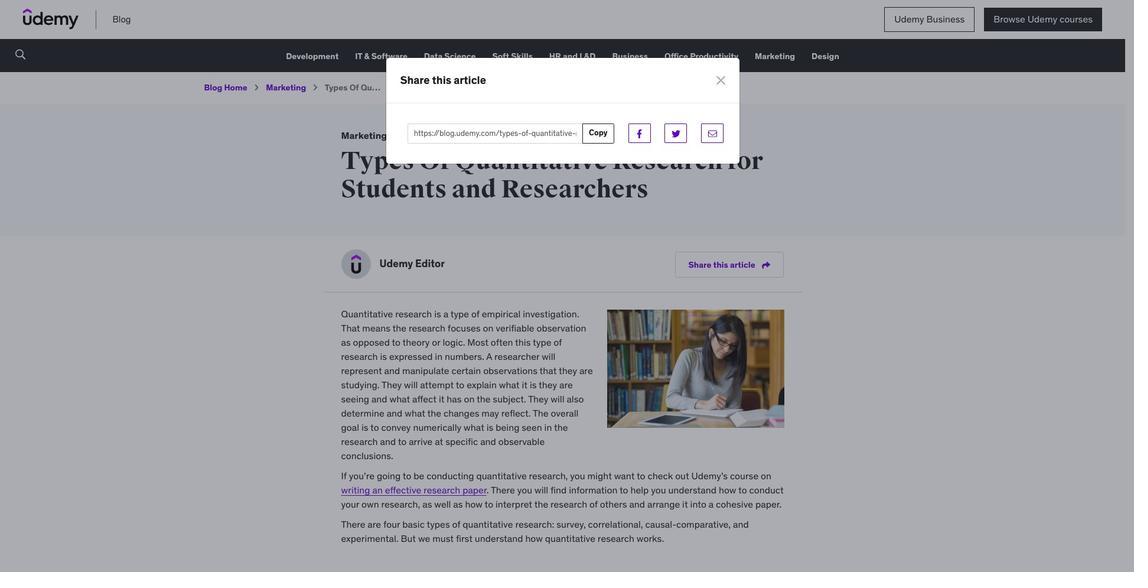 Task type: vqa. For each thing, say whether or not it's contained in the screenshot.
Share This Article
yes



Task type: locate. For each thing, give the bounding box(es) containing it.
research up well
[[424, 484, 461, 496]]

research:
[[516, 518, 555, 530]]

1 horizontal spatial udemy
[[895, 13, 925, 25]]

numerically
[[413, 422, 462, 433]]

quantitative research is a type of empirical investigation. that means the research focuses on verifiable observation as opposed to theory or logic. most often this type of research is expressed in numbers. a researcher will represent and manipulate certain observations that they are studying. they will attempt to explain what it is they are seeing and what affect it has on the subject. they will also determine and what the changes may reflect. the overall goal is to convey numerically what is being seen in the research and to arrive at specific and observable conclusions.
[[341, 308, 593, 462]]

being
[[496, 422, 520, 433]]

1 horizontal spatial marketing link
[[755, 51, 796, 61]]

0 horizontal spatial they
[[382, 379, 402, 391]]

0 vertical spatial quantitative
[[455, 146, 608, 176]]

might
[[588, 470, 612, 482]]

a inside . there you will find information to help you understand how to conduct your own research, as well as how to interpret the research of others and arrange it into a cohesive paper.
[[709, 498, 714, 510]]

others
[[600, 498, 627, 510]]

0 horizontal spatial they
[[539, 379, 557, 391]]

research down correlational,
[[598, 533, 635, 544]]

2 vertical spatial marketing
[[341, 129, 387, 141]]

0 vertical spatial share
[[400, 73, 430, 87]]

1 horizontal spatial how
[[526, 533, 543, 544]]

they
[[382, 379, 402, 391], [529, 393, 549, 405]]

1 horizontal spatial type
[[533, 336, 552, 348]]

1 horizontal spatial they
[[529, 393, 549, 405]]

1 vertical spatial blog
[[204, 82, 222, 93]]

in down the
[[545, 422, 552, 433]]

the up research:
[[535, 498, 549, 510]]

a
[[444, 308, 449, 320], [709, 498, 714, 510]]

1 vertical spatial a
[[709, 498, 714, 510]]

conduct
[[750, 484, 784, 496]]

software
[[372, 51, 408, 61]]

at
[[435, 436, 443, 448]]

research inside there are four basic types of quantitative research: survey, correlational, causal-comparative, and experimental. but we must first understand how quantitative research works.
[[598, 533, 635, 544]]

quantitative for conducting
[[477, 470, 527, 482]]

to down '.'
[[485, 498, 494, 510]]

0 vertical spatial on
[[483, 322, 494, 334]]

attempt
[[420, 379, 454, 391]]

0 horizontal spatial as
[[341, 336, 351, 348]]

in down 'or'
[[435, 351, 443, 362]]

0 horizontal spatial are
[[368, 518, 381, 530]]

article down science
[[454, 73, 486, 87]]

2 horizontal spatial you
[[651, 484, 666, 496]]

the up theory
[[393, 322, 407, 334]]

this up researcher
[[515, 336, 531, 348]]

and down convey
[[380, 436, 396, 448]]

1 vertical spatial marketing
[[266, 82, 306, 93]]

1 vertical spatial quantitative
[[463, 518, 513, 530]]

will up affect
[[404, 379, 418, 391]]

how up cohesive
[[719, 484, 737, 496]]

Copy share link text field
[[408, 123, 583, 144]]

they up the
[[529, 393, 549, 405]]

of
[[419, 146, 450, 176]]

1 horizontal spatial as
[[423, 498, 432, 510]]

researcher
[[495, 351, 540, 362]]

type down observation
[[533, 336, 552, 348]]

it inside . there you will find information to help you understand how to conduct your own research, as well as how to interpret the research of others and arrange it into a cohesive paper.
[[683, 498, 688, 510]]

1 vertical spatial share this article
[[689, 260, 758, 270]]

convey
[[382, 422, 411, 433]]

research, down effective
[[382, 498, 420, 510]]

and right the of
[[452, 174, 497, 205]]

2 horizontal spatial it
[[683, 498, 688, 510]]

is down may
[[487, 422, 494, 433]]

marketing
[[755, 51, 796, 61], [266, 82, 306, 93], [341, 129, 387, 141]]

marketing link left design
[[755, 51, 796, 61]]

0 vertical spatial blog
[[113, 13, 131, 25]]

you
[[571, 470, 586, 482], [518, 484, 533, 496], [651, 484, 666, 496]]

how for help
[[465, 498, 483, 510]]

0 vertical spatial this
[[432, 73, 452, 87]]

1 horizontal spatial business
[[927, 13, 965, 25]]

the inside . there you will find information to help you understand how to conduct your own research, as well as how to interpret the research of others and arrange it into a cohesive paper.
[[535, 498, 549, 510]]

0 horizontal spatial type
[[451, 308, 469, 320]]

0 vertical spatial share this article
[[400, 73, 486, 87]]

understand up 'into'
[[669, 484, 717, 496]]

1 vertical spatial article
[[731, 260, 756, 270]]

research up represent
[[341, 351, 378, 362]]

to up has
[[456, 379, 465, 391]]

0 horizontal spatial research,
[[382, 498, 420, 510]]

often
[[491, 336, 513, 348]]

of
[[472, 308, 480, 320], [554, 336, 562, 348], [590, 498, 598, 510], [452, 518, 461, 530]]

they right studying.
[[382, 379, 402, 391]]

it down observations on the left of page
[[522, 379, 528, 391]]

we
[[418, 533, 430, 544]]

will left find
[[535, 484, 549, 496]]

udemy for udemy editor
[[380, 257, 413, 270]]

as right well
[[454, 498, 463, 510]]

the down overall on the bottom of the page
[[554, 422, 568, 433]]

1 vertical spatial are
[[560, 379, 573, 391]]

2 vertical spatial are
[[368, 518, 381, 530]]

0 vertical spatial understand
[[669, 484, 717, 496]]

of inside there are four basic types of quantitative research: survey, correlational, causal-comparative, and experimental. but we must first understand how quantitative research works.
[[452, 518, 461, 530]]

0 horizontal spatial marketing link
[[266, 82, 306, 93]]

1 horizontal spatial marketing
[[341, 129, 387, 141]]

udemy business
[[895, 13, 965, 25]]

will inside . there you will find information to help you understand how to conduct your own research, as well as how to interpret the research of others and arrange it into a cohesive paper.
[[535, 484, 549, 496]]

information
[[569, 484, 618, 496]]

browse udemy courses link
[[985, 8, 1103, 31]]

this left share icon
[[714, 260, 729, 270]]

data science
[[424, 51, 476, 61]]

they down that
[[539, 379, 557, 391]]

1 vertical spatial marketing link
[[266, 82, 306, 93]]

1 vertical spatial on
[[464, 393, 475, 405]]

how down paper
[[465, 498, 483, 510]]

1 horizontal spatial article
[[731, 260, 756, 270]]

design link
[[812, 51, 840, 61]]

share this article left share icon
[[689, 260, 758, 270]]

0 horizontal spatial quantitative
[[341, 308, 393, 320]]

are
[[580, 365, 593, 377], [560, 379, 573, 391], [368, 518, 381, 530]]

2 vertical spatial this
[[515, 336, 531, 348]]

to up help
[[637, 470, 646, 482]]

1 horizontal spatial blog
[[204, 82, 222, 93]]

quantitative down survey,
[[545, 533, 596, 544]]

0 horizontal spatial a
[[444, 308, 449, 320]]

understand right first
[[475, 533, 523, 544]]

2 horizontal spatial this
[[714, 260, 729, 270]]

marketing left design
[[755, 51, 796, 61]]

and down the being
[[481, 436, 496, 448]]

l&d
[[580, 51, 596, 61]]

1 vertical spatial type
[[533, 336, 552, 348]]

investigation.
[[523, 308, 580, 320]]

1 vertical spatial they
[[539, 379, 557, 391]]

conducting
[[427, 470, 474, 482]]

it left has
[[439, 393, 445, 405]]

business
[[927, 13, 965, 25], [613, 51, 648, 61]]

to left theory
[[392, 336, 401, 348]]

1 horizontal spatial share
[[689, 260, 712, 270]]

0 horizontal spatial there
[[341, 518, 366, 530]]

it
[[355, 51, 363, 61]]

find
[[551, 484, 567, 496]]

a up focuses
[[444, 308, 449, 320]]

as for opposed
[[341, 336, 351, 348]]

.
[[487, 484, 489, 496]]

research,
[[529, 470, 568, 482], [382, 498, 420, 510]]

marketing link
[[755, 51, 796, 61], [266, 82, 306, 93]]

1 horizontal spatial share this article
[[689, 260, 758, 270]]

development link
[[286, 51, 339, 61]]

quantitative up '.'
[[477, 470, 527, 482]]

research down find
[[551, 498, 588, 510]]

udemy for udemy business
[[895, 13, 925, 25]]

manipulate
[[403, 365, 450, 377]]

you for paper
[[571, 470, 586, 482]]

arrange
[[648, 498, 680, 510]]

blog home
[[204, 82, 247, 93]]

research inside . there you will find information to help you understand how to conduct your own research, as well as how to interpret the research of others and arrange it into a cohesive paper.
[[551, 498, 588, 510]]

marketing up types
[[341, 129, 387, 141]]

quantitative
[[455, 146, 608, 176], [341, 308, 393, 320]]

0 horizontal spatial article
[[454, 73, 486, 87]]

soft
[[493, 51, 510, 61]]

there
[[491, 484, 515, 496], [341, 518, 366, 530]]

logic.
[[443, 336, 465, 348]]

course
[[730, 470, 759, 482]]

0 horizontal spatial marketing
[[266, 82, 306, 93]]

as inside quantitative research is a type of empirical investigation. that means the research focuses on verifiable observation as opposed to theory or logic. most often this type of research is expressed in numbers. a researcher will represent and manipulate certain observations that they are studying. they will attempt to explain what it is they are seeing and what affect it has on the subject. they will also determine and what the changes may reflect. the overall goal is to convey numerically what is being seen in the research and to arrive at specific and observable conclusions.
[[341, 336, 351, 348]]

subject.
[[493, 393, 527, 405]]

&
[[364, 51, 370, 61]]

observable
[[499, 436, 545, 448]]

you up information
[[571, 470, 586, 482]]

2 horizontal spatial are
[[580, 365, 593, 377]]

facebook icon image
[[637, 129, 643, 139]]

1 vertical spatial they
[[529, 393, 549, 405]]

of inside . there you will find information to help you understand how to conduct your own research, as well as how to interpret the research of others and arrange it into a cohesive paper.
[[590, 498, 598, 510]]

arrive
[[409, 436, 433, 448]]

there inside . there you will find information to help you understand how to conduct your own research, as well as how to interpret the research of others and arrange it into a cohesive paper.
[[491, 484, 515, 496]]

0 horizontal spatial share
[[400, 73, 430, 87]]

and down cohesive
[[733, 518, 749, 530]]

type up focuses
[[451, 308, 469, 320]]

your
[[341, 498, 359, 510]]

1 horizontal spatial quantitative
[[455, 146, 608, 176]]

hr and l&d link
[[550, 51, 596, 61]]

0 vertical spatial business
[[927, 13, 965, 25]]

research, up find
[[529, 470, 568, 482]]

you inside the if you're going to be conducting quantitative research, you might want to check out udemy's course on writing an effective research paper
[[571, 470, 586, 482]]

skills
[[511, 51, 533, 61]]

office productivity link
[[665, 51, 739, 61]]

what up the subject.
[[499, 379, 520, 391]]

2 horizontal spatial marketing
[[755, 51, 796, 61]]

a inside quantitative research is a type of empirical investigation. that means the research focuses on verifiable observation as opposed to theory or logic. most often this type of research is expressed in numbers. a researcher will represent and manipulate certain observations that they are studying. they will attempt to explain what it is they are seeing and what affect it has on the subject. they will also determine and what the changes may reflect. the overall goal is to convey numerically what is being seen in the research and to arrive at specific and observable conclusions.
[[444, 308, 449, 320]]

0 vertical spatial how
[[719, 484, 737, 496]]

survey,
[[557, 518, 586, 530]]

type
[[451, 308, 469, 320], [533, 336, 552, 348]]

what up specific
[[464, 422, 485, 433]]

1 vertical spatial how
[[465, 498, 483, 510]]

1 vertical spatial quantitative
[[341, 308, 393, 320]]

and down help
[[630, 498, 645, 510]]

is
[[435, 308, 441, 320], [380, 351, 387, 362], [530, 379, 537, 391], [362, 422, 369, 433], [487, 422, 494, 433]]

development
[[286, 51, 339, 61]]

0 vertical spatial they
[[559, 365, 577, 377]]

article left share icon
[[731, 260, 756, 270]]

and
[[563, 51, 578, 61], [452, 174, 497, 205], [384, 365, 400, 377], [372, 393, 387, 405], [387, 407, 403, 419], [380, 436, 396, 448], [481, 436, 496, 448], [630, 498, 645, 510], [733, 518, 749, 530]]

marketing link down "development" "link"
[[266, 82, 306, 93]]

quantitative up first
[[463, 518, 513, 530]]

and up determine
[[372, 393, 387, 405]]

0 horizontal spatial it
[[439, 393, 445, 405]]

1 vertical spatial business
[[613, 51, 648, 61]]

1 vertical spatial there
[[341, 518, 366, 530]]

1 horizontal spatial it
[[522, 379, 528, 391]]

quantitative for of
[[463, 518, 513, 530]]

to down want
[[620, 484, 629, 496]]

2 horizontal spatial on
[[761, 470, 772, 482]]

goal
[[341, 422, 359, 433]]

share this article
[[400, 73, 486, 87], [689, 260, 758, 270]]

types
[[341, 146, 415, 176]]

quantitative inside quantitative research is a type of empirical investigation. that means the research focuses on verifiable observation as opposed to theory or logic. most often this type of research is expressed in numbers. a researcher will represent and manipulate certain observations that they are studying. they will attempt to explain what it is they are seeing and what affect it has on the subject. they will also determine and what the changes may reflect. the overall goal is to convey numerically what is being seen in the research and to arrive at specific and observable conclusions.
[[341, 308, 393, 320]]

research
[[396, 308, 432, 320], [409, 322, 446, 334], [341, 351, 378, 362], [341, 436, 378, 448], [424, 484, 461, 496], [551, 498, 588, 510], [598, 533, 635, 544]]

copy button
[[583, 123, 615, 144]]

1 vertical spatial in
[[545, 422, 552, 433]]

a
[[487, 351, 492, 362]]

1 horizontal spatial in
[[545, 422, 552, 433]]

quantitative inside the if you're going to be conducting quantitative research, you might want to check out udemy's course on writing an effective research paper
[[477, 470, 527, 482]]

hr and l&d
[[550, 51, 596, 61]]

observations
[[484, 365, 538, 377]]

is down determine
[[362, 422, 369, 433]]

0 vertical spatial there
[[491, 484, 515, 496]]

what down affect
[[405, 407, 426, 419]]

and right hr
[[563, 51, 578, 61]]

is down observations on the left of page
[[530, 379, 537, 391]]

email icon image
[[709, 129, 718, 139]]

1 horizontal spatial understand
[[669, 484, 717, 496]]

it left 'into'
[[683, 498, 688, 510]]

udemy image
[[23, 7, 78, 31]]

share this article link
[[675, 252, 784, 278]]

opposed
[[353, 336, 390, 348]]

marketing down "development" "link"
[[266, 82, 306, 93]]

0 horizontal spatial business
[[613, 51, 648, 61]]

0 vertical spatial in
[[435, 351, 443, 362]]

0 vertical spatial marketing link
[[755, 51, 796, 61]]

on up the conduct
[[761, 470, 772, 482]]

this down data science link
[[432, 73, 452, 87]]

they right that
[[559, 365, 577, 377]]

quantitative down copy share link text box
[[455, 146, 608, 176]]

1 horizontal spatial a
[[709, 498, 714, 510]]

0 vertical spatial are
[[580, 365, 593, 377]]

you down check
[[651, 484, 666, 496]]

a right 'into'
[[709, 498, 714, 510]]

share this article down data science link
[[400, 73, 486, 87]]

1 horizontal spatial they
[[559, 365, 577, 377]]

you up interpret
[[518, 484, 533, 496]]

2 vertical spatial on
[[761, 470, 772, 482]]

understand inside there are four basic types of quantitative research: survey, correlational, causal-comparative, and experimental. but we must first understand how quantitative research works.
[[475, 533, 523, 544]]

0 horizontal spatial udemy
[[380, 257, 413, 270]]

of up first
[[452, 518, 461, 530]]

2 vertical spatial how
[[526, 533, 543, 544]]

0 vertical spatial research,
[[529, 470, 568, 482]]

0 vertical spatial marketing
[[755, 51, 796, 61]]

as down that
[[341, 336, 351, 348]]

in
[[435, 351, 443, 362], [545, 422, 552, 433]]

1 horizontal spatial you
[[571, 470, 586, 482]]

home
[[224, 82, 247, 93]]

udemy logo image
[[341, 250, 371, 279]]

how down research:
[[526, 533, 543, 544]]

on right has
[[464, 393, 475, 405]]

on up 'most'
[[483, 322, 494, 334]]

causal-
[[646, 518, 677, 530]]

are inside there are four basic types of quantitative research: survey, correlational, causal-comparative, and experimental. but we must first understand how quantitative research works.
[[368, 518, 381, 530]]

1 horizontal spatial this
[[515, 336, 531, 348]]

understand inside . there you will find information to help you understand how to conduct your own research, as well as how to interpret the research of others and arrange it into a cohesive paper.
[[669, 484, 717, 496]]

soft skills
[[493, 51, 533, 61]]

0 horizontal spatial share this article
[[400, 73, 486, 87]]

how inside there are four basic types of quantitative research: survey, correlational, causal-comparative, and experimental. but we must first understand how quantitative research works.
[[526, 533, 543, 544]]

there right '.'
[[491, 484, 515, 496]]

0 vertical spatial quantitative
[[477, 470, 527, 482]]

research, inside . there you will find information to help you understand how to conduct your own research, as well as how to interpret the research of others and arrange it into a cohesive paper.
[[382, 498, 420, 510]]

1 horizontal spatial are
[[560, 379, 573, 391]]

there down your
[[341, 518, 366, 530]]

of down information
[[590, 498, 598, 510]]

as left well
[[423, 498, 432, 510]]

0 horizontal spatial how
[[465, 498, 483, 510]]

will up overall on the bottom of the page
[[551, 393, 565, 405]]

writing an effective research paper link
[[341, 484, 487, 496]]

quantitative up means
[[341, 308, 393, 320]]

office productivity
[[665, 51, 739, 61]]

what left affect
[[390, 393, 410, 405]]

1 horizontal spatial there
[[491, 484, 515, 496]]

0 horizontal spatial blog
[[113, 13, 131, 25]]



Task type: describe. For each thing, give the bounding box(es) containing it.
marketing inside marketing types of quantitative research for students and researchers
[[341, 129, 387, 141]]

into
[[691, 498, 707, 510]]

certain
[[452, 365, 481, 377]]

numbers.
[[445, 351, 485, 362]]

as for well
[[423, 498, 432, 510]]

1 vertical spatial share
[[689, 260, 712, 270]]

or
[[432, 336, 441, 348]]

udemy editor
[[380, 257, 445, 270]]

productivity
[[690, 51, 739, 61]]

there inside there are four basic types of quantitative research: survey, correlational, causal-comparative, and experimental. but we must first understand how quantitative research works.
[[341, 518, 366, 530]]

0 vertical spatial it
[[522, 379, 528, 391]]

interpret
[[496, 498, 533, 510]]

udemy's
[[692, 470, 728, 482]]

be
[[414, 470, 425, 482]]

0 horizontal spatial you
[[518, 484, 533, 496]]

research inside the if you're going to be conducting quantitative research, you might want to check out udemy's course on writing an effective research paper
[[424, 484, 461, 496]]

paper.
[[756, 498, 782, 510]]

2 horizontal spatial how
[[719, 484, 737, 496]]

2 horizontal spatial udemy
[[1028, 13, 1058, 25]]

focuses
[[448, 322, 481, 334]]

to down determine
[[371, 422, 379, 433]]

experimental.
[[341, 533, 399, 544]]

an
[[373, 484, 383, 496]]

and up convey
[[387, 407, 403, 419]]

quantitative inside marketing types of quantitative research for students and researchers
[[455, 146, 608, 176]]

0 vertical spatial type
[[451, 308, 469, 320]]

research
[[613, 146, 723, 176]]

means
[[363, 322, 391, 334]]

check
[[648, 470, 673, 482]]

0 horizontal spatial on
[[464, 393, 475, 405]]

browse udemy courses
[[994, 13, 1093, 25]]

well
[[435, 498, 451, 510]]

must
[[433, 533, 454, 544]]

marketing for marketing link to the top
[[755, 51, 796, 61]]

may
[[482, 407, 499, 419]]

share icon image
[[762, 260, 771, 270]]

to down course
[[739, 484, 747, 496]]

empirical
[[482, 308, 521, 320]]

cohesive
[[716, 498, 754, 510]]

explain
[[467, 379, 497, 391]]

0 vertical spatial article
[[454, 73, 486, 87]]

blog for blog
[[113, 13, 131, 25]]

how for research:
[[526, 533, 543, 544]]

research up conclusions.
[[341, 436, 378, 448]]

to left "be"
[[403, 470, 412, 482]]

on inside the if you're going to be conducting quantitative research, you might want to check out udemy's course on writing an effective research paper
[[761, 470, 772, 482]]

and inside marketing types of quantitative research for students and researchers
[[452, 174, 497, 205]]

but
[[401, 533, 416, 544]]

of up focuses
[[472, 308, 480, 320]]

data science link
[[424, 51, 476, 61]]

four
[[384, 518, 400, 530]]

marketing for the left marketing link
[[266, 82, 306, 93]]

2 vertical spatial quantitative
[[545, 533, 596, 544]]

copy
[[589, 128, 608, 138]]

and inside . there you will find information to help you understand how to conduct your own research, as well as how to interpret the research of others and arrange it into a cohesive paper.
[[630, 498, 645, 510]]

the up numerically
[[428, 407, 442, 419]]

that
[[341, 322, 360, 334]]

reflect.
[[502, 407, 531, 419]]

overall
[[551, 407, 579, 419]]

business link
[[613, 51, 648, 61]]

first
[[456, 533, 473, 544]]

seen
[[522, 422, 542, 433]]

share this article inside "share this article" link
[[689, 260, 758, 270]]

office
[[665, 51, 689, 61]]

if you're going to be conducting quantitative research, you might want to check out udemy's course on writing an effective research paper
[[341, 470, 772, 496]]

you're
[[349, 470, 375, 482]]

affect
[[413, 393, 437, 405]]

types of quantitative research image
[[607, 310, 785, 428]]

marketing types of quantitative research for students and researchers
[[341, 129, 764, 205]]

it & software
[[355, 51, 408, 61]]

correlational,
[[588, 518, 643, 530]]

1 vertical spatial it
[[439, 393, 445, 405]]

close icon image
[[717, 72, 726, 89]]

works.
[[637, 533, 664, 544]]

if
[[341, 470, 347, 482]]

is up 'or'
[[435, 308, 441, 320]]

is down opposed
[[380, 351, 387, 362]]

going
[[377, 470, 401, 482]]

browse
[[994, 13, 1026, 25]]

determine
[[341, 407, 385, 419]]

theory
[[403, 336, 430, 348]]

research up 'or'
[[409, 322, 446, 334]]

help
[[631, 484, 649, 496]]

1 horizontal spatial on
[[483, 322, 494, 334]]

0 vertical spatial they
[[382, 379, 402, 391]]

researchers
[[501, 174, 649, 205]]

and down expressed on the left bottom
[[384, 365, 400, 377]]

to down convey
[[398, 436, 407, 448]]

blog link
[[113, 13, 131, 25]]

blog for blog home
[[204, 82, 222, 93]]

changes
[[444, 407, 480, 419]]

own
[[362, 498, 379, 510]]

out
[[676, 470, 690, 482]]

soft skills link
[[493, 51, 533, 61]]

data
[[424, 51, 443, 61]]

science
[[445, 51, 476, 61]]

design
[[812, 51, 840, 61]]

search icon image
[[15, 48, 25, 60]]

and inside there are four basic types of quantitative research: survey, correlational, causal-comparative, and experimental. but we must first understand how quantitative research works.
[[733, 518, 749, 530]]

types
[[427, 518, 450, 530]]

research, inside the if you're going to be conducting quantitative research, you might want to check out udemy's course on writing an effective research paper
[[529, 470, 568, 482]]

editor
[[415, 257, 445, 270]]

research up theory
[[396, 308, 432, 320]]

. there you will find information to help you understand how to conduct your own research, as well as how to interpret the research of others and arrange it into a cohesive paper.
[[341, 484, 784, 510]]

most
[[468, 336, 489, 348]]

twitter icon image
[[672, 129, 681, 139]]

verifiable
[[496, 322, 535, 334]]

will up that
[[542, 351, 556, 362]]

it & software link
[[355, 51, 408, 61]]

of down observation
[[554, 336, 562, 348]]

comparative,
[[677, 518, 731, 530]]

the down explain
[[477, 393, 491, 405]]

2 horizontal spatial as
[[454, 498, 463, 510]]

represent
[[341, 365, 382, 377]]

hr
[[550, 51, 561, 61]]

udemy business link
[[885, 7, 975, 32]]

0 horizontal spatial this
[[432, 73, 452, 87]]

you for interpret
[[651, 484, 666, 496]]

the
[[533, 407, 549, 419]]

effective
[[385, 484, 422, 496]]

this inside quantitative research is a type of empirical investigation. that means the research focuses on verifiable observation as opposed to theory or logic. most often this type of research is expressed in numbers. a researcher will represent and manipulate certain observations that they are studying. they will attempt to explain what it is they are seeing and what affect it has on the subject. they will also determine and what the changes may reflect. the overall goal is to convey numerically what is being seen in the research and to arrive at specific and observable conclusions.
[[515, 336, 531, 348]]



